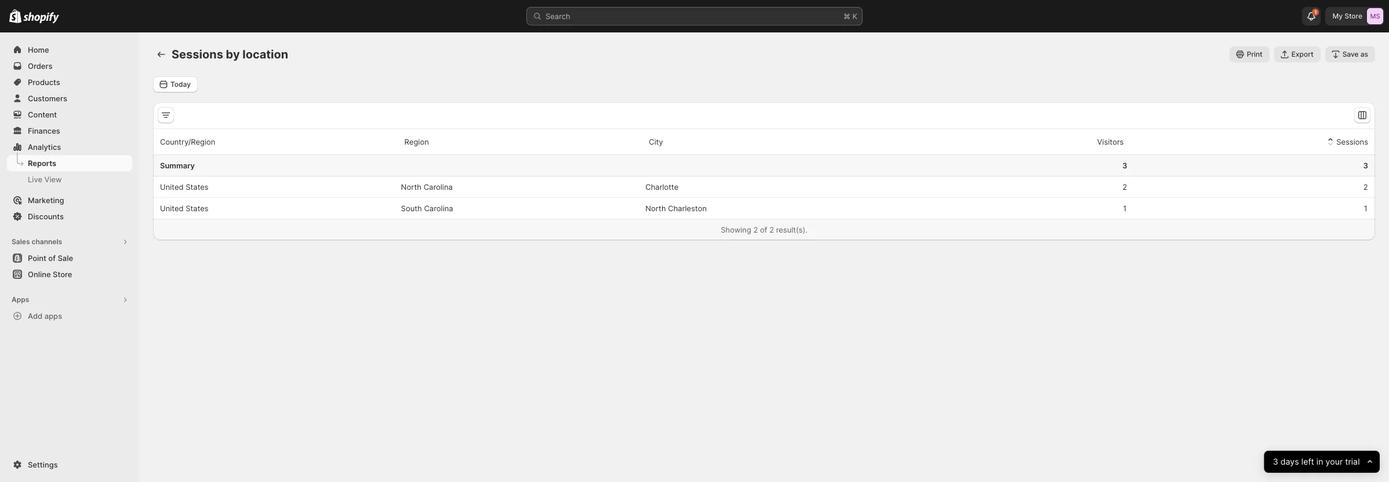 Task type: describe. For each thing, give the bounding box(es) containing it.
sales channels button
[[7, 234, 132, 250]]

as
[[1360, 50, 1368, 59]]

united states for south carolina
[[160, 204, 209, 213]]

point of sale button
[[0, 250, 139, 267]]

settings
[[28, 461, 58, 470]]

settings link
[[7, 457, 132, 474]]

point
[[28, 254, 46, 263]]

content link
[[7, 107, 132, 123]]

united states for north carolina
[[160, 183, 209, 192]]

today
[[170, 80, 191, 89]]

north carolina
[[401, 183, 453, 192]]

channels
[[32, 238, 62, 246]]

left
[[1301, 457, 1314, 468]]

online store button
[[0, 267, 139, 283]]

3 inside 3 days left in your trial dropdown button
[[1273, 457, 1278, 468]]

my
[[1332, 12, 1343, 20]]

search
[[546, 12, 570, 21]]

today button
[[153, 77, 198, 93]]

add apps button
[[7, 308, 132, 325]]

analytics
[[28, 143, 61, 152]]

my store image
[[1367, 8, 1383, 24]]

0 vertical spatial of
[[760, 226, 767, 235]]

charleston
[[668, 204, 707, 213]]

south carolina
[[401, 204, 453, 213]]

content
[[28, 110, 57, 119]]

region
[[404, 137, 429, 147]]

home link
[[7, 42, 132, 58]]

2 horizontal spatial 1
[[1363, 204, 1368, 213]]

live view link
[[7, 172, 132, 188]]

home
[[28, 45, 49, 54]]

sale
[[58, 254, 73, 263]]

customers
[[28, 94, 67, 103]]

city
[[649, 137, 663, 147]]

print button
[[1229, 46, 1269, 63]]

save as
[[1342, 50, 1368, 59]]

city button
[[647, 131, 676, 153]]

region button
[[403, 131, 442, 153]]

orders link
[[7, 58, 132, 74]]

country/region
[[160, 137, 215, 147]]

save
[[1342, 50, 1359, 59]]

carolina for north carolina
[[424, 183, 453, 192]]

orders
[[28, 61, 52, 71]]

2 left result(s).
[[769, 226, 774, 235]]

discounts link
[[7, 209, 132, 225]]

showing 2 of 2 result(s).
[[721, 226, 807, 235]]

sales channels
[[12, 238, 62, 246]]

2 down sessions button
[[1363, 183, 1368, 192]]

online store
[[28, 270, 72, 279]]

sessions by location
[[172, 48, 288, 61]]

1 horizontal spatial shopify image
[[23, 12, 59, 24]]

of inside button
[[48, 254, 56, 263]]

products link
[[7, 74, 132, 90]]

export
[[1291, 50, 1313, 59]]

north charleston
[[645, 204, 707, 213]]

trial
[[1345, 457, 1360, 468]]

online
[[28, 270, 51, 279]]

⌘ k
[[843, 12, 857, 21]]

marketing link
[[7, 192, 132, 209]]

north for north carolina
[[401, 183, 421, 192]]

store for my store
[[1344, 12, 1362, 20]]

sessions button
[[1323, 131, 1370, 153]]



Task type: locate. For each thing, give the bounding box(es) containing it.
united for north carolina
[[160, 183, 184, 192]]

north up the south
[[401, 183, 421, 192]]

0 horizontal spatial 1
[[1122, 204, 1127, 213]]

location
[[242, 48, 288, 61]]

0 horizontal spatial store
[[53, 270, 72, 279]]

1 inside 1 dropdown button
[[1315, 9, 1317, 15]]

0 horizontal spatial sessions
[[172, 48, 223, 61]]

my store
[[1332, 12, 1362, 20]]

save as button
[[1325, 46, 1375, 63]]

2
[[1122, 183, 1127, 192], [1363, 183, 1368, 192], [753, 226, 758, 235], [769, 226, 774, 235]]

united for south carolina
[[160, 204, 184, 213]]

0 vertical spatial carolina
[[424, 183, 453, 192]]

0 horizontal spatial shopify image
[[9, 9, 22, 23]]

k
[[852, 12, 857, 21]]

summary
[[160, 161, 195, 170]]

3 down visitors
[[1122, 161, 1127, 170]]

1 vertical spatial carolina
[[424, 204, 453, 213]]

1 united states from the top
[[160, 183, 209, 192]]

reports
[[28, 159, 56, 168]]

store
[[1344, 12, 1362, 20], [53, 270, 72, 279]]

carolina down north carolina
[[424, 204, 453, 213]]

0 vertical spatial sessions
[[172, 48, 223, 61]]

2 united from the top
[[160, 204, 184, 213]]

reports link
[[7, 155, 132, 172]]

1 vertical spatial store
[[53, 270, 72, 279]]

sessions inside button
[[1336, 137, 1368, 147]]

0 horizontal spatial of
[[48, 254, 56, 263]]

marketing
[[28, 196, 64, 205]]

your
[[1326, 457, 1343, 468]]

add
[[28, 312, 42, 321]]

days
[[1281, 457, 1299, 468]]

1 vertical spatial states
[[186, 204, 209, 213]]

finances
[[28, 126, 60, 136]]

0 vertical spatial states
[[186, 183, 209, 192]]

point of sale
[[28, 254, 73, 263]]

apps
[[12, 296, 29, 304]]

sessions for sessions
[[1336, 137, 1368, 147]]

united states
[[160, 183, 209, 192], [160, 204, 209, 213]]

analytics link
[[7, 139, 132, 155]]

products
[[28, 78, 60, 87]]

2 united states from the top
[[160, 204, 209, 213]]

0 vertical spatial united
[[160, 183, 184, 192]]

in
[[1317, 457, 1323, 468]]

apps button
[[7, 292, 132, 308]]

online store link
[[7, 267, 132, 283]]

north for north charleston
[[645, 204, 666, 213]]

0 vertical spatial store
[[1344, 12, 1362, 20]]

1 vertical spatial united states
[[160, 204, 209, 213]]

1
[[1315, 9, 1317, 15], [1122, 204, 1127, 213], [1363, 204, 1368, 213]]

1 vertical spatial sessions
[[1336, 137, 1368, 147]]

apps
[[44, 312, 62, 321]]

1 vertical spatial north
[[645, 204, 666, 213]]

states
[[186, 183, 209, 192], [186, 204, 209, 213]]

1 vertical spatial of
[[48, 254, 56, 263]]

customers link
[[7, 90, 132, 107]]

1 horizontal spatial sessions
[[1336, 137, 1368, 147]]

states for south carolina
[[186, 204, 209, 213]]

store for online store
[[53, 270, 72, 279]]

0 horizontal spatial 3
[[1122, 161, 1127, 170]]

sessions for sessions by location
[[172, 48, 223, 61]]

1 united from the top
[[160, 183, 184, 192]]

sales
[[12, 238, 30, 246]]

⌘
[[843, 12, 850, 21]]

south
[[401, 204, 422, 213]]

3 days left in your trial
[[1273, 457, 1360, 468]]

2 right showing
[[753, 226, 758, 235]]

by
[[226, 48, 240, 61]]

3 days left in your trial button
[[1264, 452, 1380, 474]]

country/region button
[[158, 131, 229, 153]]

discounts
[[28, 212, 64, 221]]

north down charlotte
[[645, 204, 666, 213]]

sessions
[[172, 48, 223, 61], [1336, 137, 1368, 147]]

carolina
[[424, 183, 453, 192], [424, 204, 453, 213]]

of
[[760, 226, 767, 235], [48, 254, 56, 263]]

export button
[[1274, 46, 1320, 63]]

1 vertical spatial united
[[160, 204, 184, 213]]

1 horizontal spatial 3
[[1273, 457, 1278, 468]]

united
[[160, 183, 184, 192], [160, 204, 184, 213]]

visitors button
[[1084, 131, 1125, 153]]

3
[[1122, 161, 1127, 170], [1363, 161, 1368, 170], [1273, 457, 1278, 468]]

1 horizontal spatial of
[[760, 226, 767, 235]]

showing
[[721, 226, 751, 235]]

3 down sessions button
[[1363, 161, 1368, 170]]

store down the 'sale'
[[53, 270, 72, 279]]

2 states from the top
[[186, 204, 209, 213]]

0 vertical spatial united states
[[160, 183, 209, 192]]

result(s).
[[776, 226, 807, 235]]

of left the 'sale'
[[48, 254, 56, 263]]

1 button
[[1302, 7, 1321, 26]]

north
[[401, 183, 421, 192], [645, 204, 666, 213]]

3 left days
[[1273, 457, 1278, 468]]

store right my at the right
[[1344, 12, 1362, 20]]

0 horizontal spatial north
[[401, 183, 421, 192]]

visitors
[[1097, 137, 1124, 147]]

carolina up the south carolina
[[424, 183, 453, 192]]

charlotte
[[645, 183, 678, 192]]

1 horizontal spatial store
[[1344, 12, 1362, 20]]

print
[[1247, 50, 1262, 59]]

shopify image
[[9, 9, 22, 23], [23, 12, 59, 24]]

point of sale link
[[7, 250, 132, 267]]

add apps
[[28, 312, 62, 321]]

states for north carolina
[[186, 183, 209, 192]]

1 horizontal spatial 1
[[1315, 9, 1317, 15]]

live
[[28, 175, 42, 184]]

of right showing
[[760, 226, 767, 235]]

carolina for south carolina
[[424, 204, 453, 213]]

2 down visitors
[[1122, 183, 1127, 192]]

2 horizontal spatial 3
[[1363, 161, 1368, 170]]

view
[[44, 175, 62, 184]]

1 horizontal spatial north
[[645, 204, 666, 213]]

0 vertical spatial north
[[401, 183, 421, 192]]

store inside button
[[53, 270, 72, 279]]

finances link
[[7, 123, 132, 139]]

live view
[[28, 175, 62, 184]]

1 states from the top
[[186, 183, 209, 192]]



Task type: vqa. For each thing, say whether or not it's contained in the screenshot.
leftmost Shopify image
yes



